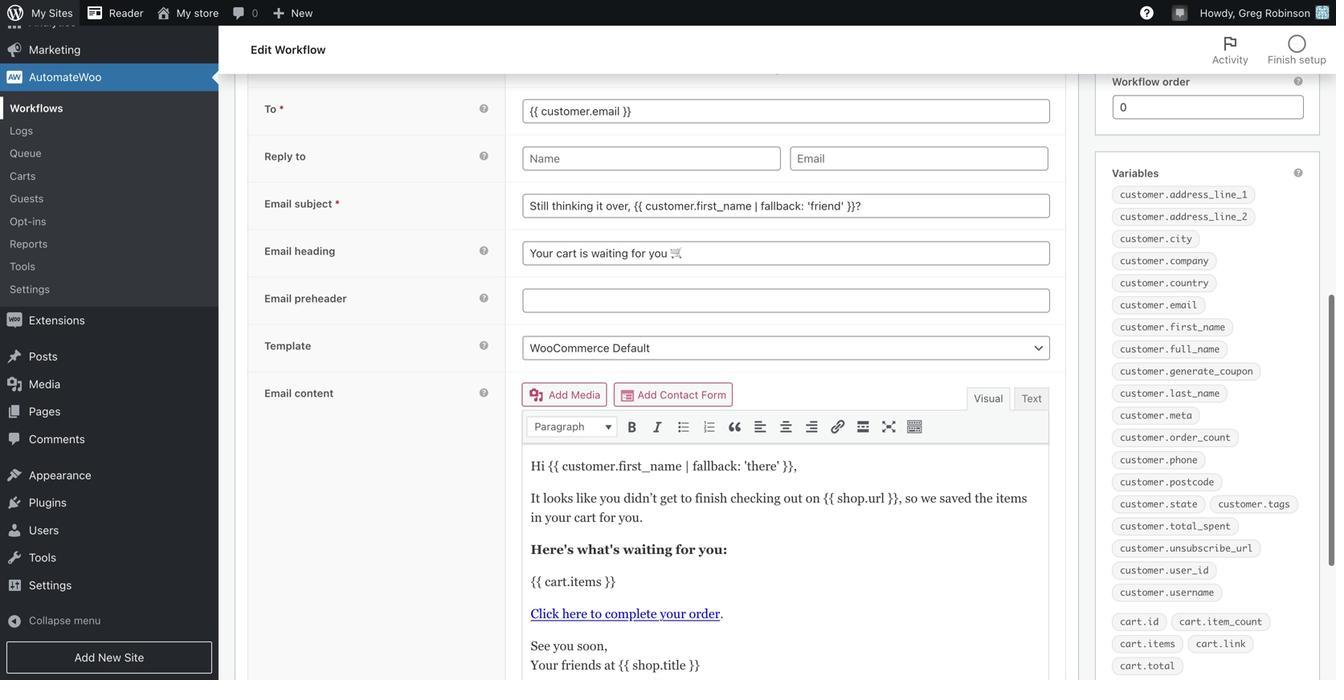 Task type: describe. For each thing, give the bounding box(es) containing it.
preheader
[[295, 292, 347, 305]]

add contact form
[[635, 389, 727, 401]]

my sites link
[[0, 0, 79, 26]]

customer.first_name
[[1120, 322, 1226, 333]]

customer.full_name
[[1120, 344, 1220, 355]]

queue link
[[0, 142, 219, 165]]

greg
[[1239, 7, 1263, 19]]

marketing link
[[0, 36, 219, 64]]

transactional
[[601, 63, 664, 75]]

this
[[523, 47, 543, 59]]

2 settings link from the top
[[0, 572, 219, 600]]

2 tools link from the top
[[0, 545, 219, 572]]

pages
[[29, 405, 61, 418]]

cart.link
[[1196, 638, 1246, 650]]

sites
[[49, 7, 73, 19]]

templates
[[758, 63, 807, 75]]

this action sends an html email using a template. the default template matches the style of your woocommerce transactional emails.
[[523, 47, 1001, 75]]

collapse menu button
[[0, 608, 219, 636]]

visual button
[[967, 388, 1011, 411]]

guests link
[[0, 187, 219, 210]]

carts link
[[0, 165, 219, 187]]

view email templates documentation .
[[703, 63, 886, 75]]

comments
[[29, 433, 85, 446]]

of
[[966, 47, 976, 59]]

1 horizontal spatial email
[[730, 63, 756, 75]]

1 settings link from the top
[[0, 278, 219, 301]]

customer.user_id
[[1120, 565, 1209, 577]]

* for to *
[[279, 103, 284, 115]]

customer.country
[[1120, 277, 1209, 289]]

an
[[611, 47, 623, 59]]

cart.item_count
[[1180, 616, 1263, 628]]

E.g. {{ customer.email }}, admin@example.org --notracking text field
[[523, 99, 1050, 123]]

reader link
[[79, 0, 150, 26]]

automatewoo
[[29, 70, 102, 84]]

add contact form button
[[614, 383, 733, 407]]

customer.phone
[[1120, 454, 1198, 466]]

sends
[[579, 47, 608, 59]]

finish setup button
[[1258, 26, 1336, 74]]

using
[[686, 47, 712, 59]]

site
[[124, 651, 144, 665]]

email content
[[264, 387, 334, 399]]

* for action *
[[300, 18, 305, 30]]

ins
[[32, 215, 46, 227]]

Name text field
[[523, 147, 781, 171]]

1 vertical spatial tools
[[29, 551, 56, 565]]

media inside button
[[571, 389, 601, 401]]

email inside this action sends an html email using a template. the default template matches the style of your woocommerce transactional emails.
[[658, 47, 683, 59]]

queue
[[10, 147, 42, 159]]

text button
[[1015, 388, 1050, 411]]

customer.state
[[1120, 499, 1198, 510]]

add new site link
[[6, 642, 212, 674]]

setup
[[1299, 53, 1327, 65]]

new inside "link"
[[291, 7, 313, 19]]

customer.meta
[[1120, 410, 1192, 422]]

email preheader
[[264, 292, 347, 305]]

matches
[[877, 47, 919, 59]]

collapse
[[29, 615, 71, 627]]

0 vertical spatial tools
[[10, 261, 35, 273]]

extensions
[[29, 314, 85, 327]]

0 link
[[225, 0, 265, 26]]

opt-
[[10, 215, 32, 227]]

Email text field
[[790, 147, 1049, 171]]

plugins
[[29, 496, 67, 510]]

add for add media
[[549, 389, 568, 401]]

my store
[[177, 7, 219, 19]]

users link
[[0, 517, 219, 545]]

users
[[29, 524, 59, 537]]

activity
[[1213, 53, 1249, 65]]

0 horizontal spatial media
[[29, 378, 60, 391]]

extensions link
[[0, 307, 219, 335]]

emails.
[[666, 63, 701, 75]]

email for email heading
[[264, 245, 292, 257]]

customer.city
[[1120, 233, 1192, 245]]

the
[[773, 47, 791, 59]]

to *
[[264, 103, 284, 115]]

workflows
[[10, 102, 63, 114]]

appearance link
[[0, 462, 219, 490]]

view email templates documentation link
[[703, 63, 883, 75]]

tab list containing activity
[[1203, 26, 1336, 74]]

0 horizontal spatial workflow
[[275, 43, 326, 56]]

1 vertical spatial settings
[[29, 579, 72, 592]]

collapse menu
[[29, 615, 101, 627]]

new link
[[265, 0, 319, 26]]

cart.id
[[1120, 616, 1159, 628]]

paragraph button
[[527, 417, 617, 437]]

posts
[[29, 350, 58, 363]]

reader
[[109, 7, 144, 19]]

my for my sites
[[31, 7, 46, 19]]

customer.address_line_2
[[1120, 211, 1248, 223]]

robinson
[[1266, 7, 1311, 19]]

email heading
[[264, 245, 335, 257]]

html
[[625, 47, 655, 59]]

finish
[[1268, 53, 1297, 65]]



Task type: locate. For each thing, give the bounding box(es) containing it.
media up pages
[[29, 378, 60, 391]]

action *
[[264, 18, 305, 30]]

logs
[[10, 125, 33, 137]]

reports
[[10, 238, 48, 250]]

customer.order_count
[[1120, 432, 1231, 444]]

add left the contact
[[638, 389, 657, 401]]

tools link down "opt-ins" link
[[0, 255, 219, 278]]

reports link
[[0, 233, 219, 255]]

new up edit workflow
[[291, 7, 313, 19]]

1 vertical spatial *
[[279, 103, 284, 115]]

* right the subject
[[335, 198, 340, 210]]

toolbar navigation
[[0, 0, 1336, 29]]

1 horizontal spatial workflow
[[1112, 76, 1160, 88]]

2 my from the left
[[177, 7, 191, 19]]

0 vertical spatial settings link
[[0, 278, 219, 301]]

1 vertical spatial workflow
[[1112, 76, 1160, 88]]

add
[[549, 389, 568, 401], [638, 389, 657, 401], [74, 651, 95, 665]]

settings
[[10, 283, 50, 295], [29, 579, 72, 592]]

tools down reports
[[10, 261, 35, 273]]

email up emails.
[[658, 47, 683, 59]]

1 horizontal spatial media
[[571, 389, 601, 401]]

0 vertical spatial tools link
[[0, 255, 219, 278]]

0 horizontal spatial *
[[279, 103, 284, 115]]

add for add new site
[[74, 651, 95, 665]]

cart.total
[[1120, 661, 1176, 672]]

add media
[[546, 389, 601, 401]]

subject
[[295, 198, 332, 210]]

a
[[715, 47, 721, 59]]

None text field
[[523, 194, 1050, 218], [523, 289, 1050, 313], [523, 194, 1050, 218], [523, 289, 1050, 313]]

email for email preheader
[[264, 292, 292, 305]]

0 vertical spatial *
[[300, 18, 305, 30]]

cart.items
[[1120, 638, 1176, 650]]

1 vertical spatial settings link
[[0, 572, 219, 600]]

howdy,
[[1200, 7, 1236, 19]]

reply to
[[264, 150, 306, 162]]

workflow order
[[1112, 76, 1190, 88]]

2 vertical spatial *
[[335, 198, 340, 210]]

email left content
[[264, 387, 292, 399]]

email left preheader
[[264, 292, 292, 305]]

the
[[922, 47, 937, 59]]

add for add contact form
[[638, 389, 657, 401]]

documentation
[[809, 63, 883, 75]]

2 horizontal spatial add
[[638, 389, 657, 401]]

woocommerce
[[523, 63, 598, 75]]

* right action
[[300, 18, 305, 30]]

template.
[[724, 47, 770, 59]]

add down "menu"
[[74, 651, 95, 665]]

1 my from the left
[[31, 7, 46, 19]]

action
[[264, 18, 297, 30]]

add media button
[[522, 383, 607, 407]]

new inside 'link'
[[98, 651, 121, 665]]

style
[[940, 47, 963, 59]]

contact
[[660, 389, 699, 401]]

order
[[1163, 76, 1190, 88]]

email down the template.
[[730, 63, 756, 75]]

1 horizontal spatial *
[[300, 18, 305, 30]]

to
[[296, 150, 306, 162]]

1 horizontal spatial new
[[291, 7, 313, 19]]

add new site
[[74, 651, 144, 665]]

your
[[979, 47, 1001, 59]]

customer.tags
[[1219, 499, 1291, 510]]

0 vertical spatial workflow
[[275, 43, 326, 56]]

2 email from the top
[[264, 245, 292, 257]]

add inside 'link'
[[74, 651, 95, 665]]

customer.username
[[1120, 587, 1215, 599]]

my left 'sites'
[[31, 7, 46, 19]]

to
[[264, 103, 276, 115]]

tab list
[[1203, 26, 1336, 74]]

2 horizontal spatial *
[[335, 198, 340, 210]]

* right to
[[279, 103, 284, 115]]

settings link up collapse menu dropdown button
[[0, 572, 219, 600]]

customer.postcode
[[1120, 476, 1215, 488]]

my sites
[[31, 7, 73, 19]]

marketing
[[29, 43, 81, 56]]

content
[[295, 387, 334, 399]]

customer.unsubscribe_url
[[1120, 543, 1253, 554]]

media up paragraph popup button
[[571, 389, 601, 401]]

workflow down action * at the top of page
[[275, 43, 326, 56]]

howdy, greg robinson
[[1200, 7, 1311, 19]]

None text field
[[523, 241, 1050, 265]]

0 horizontal spatial add
[[74, 651, 95, 665]]

1 email from the top
[[264, 198, 292, 210]]

media link
[[0, 371, 219, 398]]

settings link up extensions link
[[0, 278, 219, 301]]

email for email content
[[264, 387, 292, 399]]

1 vertical spatial tools link
[[0, 545, 219, 572]]

menu
[[74, 615, 101, 627]]

settings up collapse
[[29, 579, 72, 592]]

finish setup
[[1268, 53, 1327, 65]]

0
[[252, 7, 258, 19]]

0 horizontal spatial email
[[658, 47, 683, 59]]

add up 'paragraph'
[[549, 389, 568, 401]]

automatewoo link
[[0, 64, 219, 91]]

my store link
[[150, 0, 225, 26]]

4 email from the top
[[264, 387, 292, 399]]

customer.email
[[1120, 299, 1198, 311]]

tools
[[10, 261, 35, 273], [29, 551, 56, 565]]

paragraph button
[[527, 417, 617, 437]]

activity button
[[1203, 26, 1258, 74]]

new left site
[[98, 651, 121, 665]]

0 vertical spatial settings
[[10, 283, 50, 295]]

appearance
[[29, 469, 91, 482]]

action
[[546, 47, 576, 59]]

analytics
[[29, 15, 76, 29]]

customer.total_spent
[[1120, 521, 1231, 532]]

email
[[264, 198, 292, 210], [264, 245, 292, 257], [264, 292, 292, 305], [264, 387, 292, 399]]

settings up extensions in the left top of the page
[[10, 283, 50, 295]]

email for email subject *
[[264, 198, 292, 210]]

0 horizontal spatial my
[[31, 7, 46, 19]]

workflows link
[[0, 97, 219, 119]]

posts link
[[0, 343, 219, 371]]

my for my store
[[177, 7, 191, 19]]

1 vertical spatial email
[[730, 63, 756, 75]]

carts
[[10, 170, 36, 182]]

email left heading
[[264, 245, 292, 257]]

None checkbox
[[1200, 29, 1213, 42]]

logs link
[[0, 119, 219, 142]]

workflow
[[275, 43, 326, 56], [1112, 76, 1160, 88]]

text
[[1022, 392, 1042, 405]]

tools link down "plugins" link
[[0, 545, 219, 572]]

my left 'store'
[[177, 7, 191, 19]]

edit workflow
[[251, 43, 326, 56]]

email subject *
[[264, 198, 340, 210]]

heading
[[295, 245, 335, 257]]

1 horizontal spatial my
[[177, 7, 191, 19]]

0 vertical spatial email
[[658, 47, 683, 59]]

None number field
[[1113, 95, 1304, 119]]

email left the subject
[[264, 198, 292, 210]]

tools down 'users' in the left of the page
[[29, 551, 56, 565]]

customer.generate_coupon
[[1120, 366, 1253, 377]]

notification image
[[1174, 6, 1187, 18]]

new
[[291, 7, 313, 19], [98, 651, 121, 665]]

0 vertical spatial new
[[291, 7, 313, 19]]

template
[[264, 340, 311, 352]]

workflow left order
[[1112, 76, 1160, 88]]

3 email from the top
[[264, 292, 292, 305]]

1 tools link from the top
[[0, 255, 219, 278]]

pages link
[[0, 398, 219, 426]]

opt-ins link
[[0, 210, 219, 233]]

form
[[702, 389, 727, 401]]

0 horizontal spatial new
[[98, 651, 121, 665]]

1 horizontal spatial add
[[549, 389, 568, 401]]

1 vertical spatial new
[[98, 651, 121, 665]]

opt-ins
[[10, 215, 46, 227]]

media
[[29, 378, 60, 391], [571, 389, 601, 401]]

comments link
[[0, 426, 219, 453]]



Task type: vqa. For each thing, say whether or not it's contained in the screenshot.
Export
no



